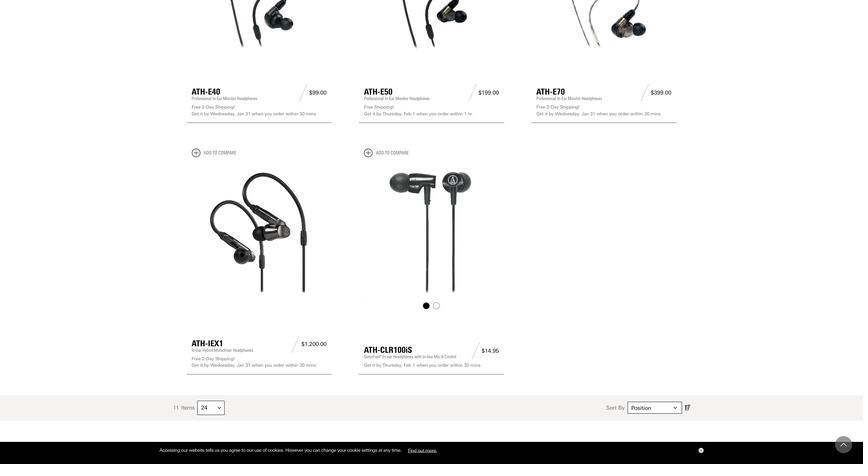 Task type: describe. For each thing, give the bounding box(es) containing it.
however
[[285, 447, 303, 453]]

headphones for e70
[[582, 96, 602, 101]]

cookie
[[347, 447, 360, 453]]

headphones inside ath-clr100is sonicfuel® in-ear headphones with in-line mic & control
[[393, 354, 413, 359]]

ath- for iex1
[[192, 338, 208, 348]]

it down ath-e70 professional in-ear monitor headphones
[[545, 111, 548, 116]]

headphones for iex1
[[233, 348, 253, 353]]

in- inside ath-iex1 in-ear hybrid multidriver headphones
[[192, 348, 196, 353]]

ath-e40 professional in-ear monitor headphones
[[192, 87, 257, 101]]

&
[[441, 354, 444, 359]]

2 our from the left
[[247, 447, 253, 453]]

$1,200.00
[[301, 341, 327, 347]]

mic
[[434, 354, 440, 359]]

ath-e50 professional in-ear monitor headphones
[[364, 87, 430, 101]]

by
[[618, 405, 625, 411]]

us
[[215, 447, 219, 453]]

use
[[254, 447, 261, 453]]

in- for ath-e70
[[557, 96, 562, 101]]

day for e70
[[551, 105, 559, 110]]

more.
[[425, 447, 437, 453]]

accessing
[[159, 447, 180, 453]]

ear
[[387, 354, 392, 359]]

sort
[[606, 405, 617, 411]]

it inside free shipping! get it by thursday, feb 1 when you order within 1 hr
[[373, 111, 375, 116]]

out
[[418, 447, 424, 453]]

ear for e70
[[562, 96, 567, 101]]

hr
[[468, 111, 472, 116]]

free down ath-iex1 in-ear hybrid multidriver headphones
[[192, 356, 201, 361]]

divider line image for ath-clr100is
[[470, 342, 482, 359]]

order inside free shipping! get it by thursday, feb 1 when you order within 1 hr
[[438, 111, 449, 116]]

free for ath-e50
[[364, 105, 373, 110]]

in- for ath-e40
[[212, 96, 217, 101]]

1 down with in the bottom of the page
[[413, 363, 415, 368]]

settings
[[362, 447, 377, 453]]

can
[[313, 447, 320, 453]]

ath-clr100is sonicfuel® in-ear headphones with in-line mic & control
[[364, 345, 456, 359]]

$14.95
[[482, 348, 499, 354]]

compare for iex1
[[218, 150, 236, 156]]

monitor for e70
[[568, 96, 581, 101]]

ath clr100is image
[[364, 163, 499, 298]]

carrat down image
[[218, 406, 221, 410]]

11
[[173, 405, 179, 411]]

by inside free shipping! get it by thursday, feb 1 when you order within 1 hr
[[376, 111, 381, 116]]

add for clr100is
[[376, 150, 384, 156]]

carrat down image
[[673, 406, 677, 410]]

it down ath-e40 professional in-ear monitor headphones on the top left of page
[[200, 111, 203, 116]]

free 2 -day shipping! get it by wednesday, jan 31 when you order within 30 mins for ath-e40
[[192, 105, 316, 116]]

thursday, inside free shipping! get it by thursday, feb 1 when you order within 1 hr
[[383, 111, 402, 116]]

professional for e70
[[536, 96, 556, 101]]

ath- for e70
[[536, 87, 553, 97]]

by down the e40
[[204, 111, 209, 116]]

$399.00
[[651, 89, 671, 96]]

items
[[181, 405, 195, 411]]

divider line image for ath-iex1
[[289, 336, 301, 353]]

ath e70 image
[[536, 0, 671, 53]]

$99.00
[[309, 89, 327, 96]]

line
[[427, 354, 433, 359]]

it down hybrid
[[200, 363, 203, 368]]

1 horizontal spatial to
[[241, 447, 245, 453]]

within inside free shipping! get it by thursday, feb 1 when you order within 1 hr
[[450, 111, 463, 116]]

find out more.
[[408, 447, 437, 453]]

ear inside ath-iex1 in-ear hybrid multidriver headphones
[[196, 348, 201, 353]]

1 down ath-e50 professional in-ear monitor headphones
[[413, 111, 415, 116]]

ath e50 image
[[364, 0, 499, 53]]

sonicfuel®
[[364, 354, 382, 359]]

get it by thursday, feb 1 when you order within 30 mins
[[364, 363, 480, 368]]

add to compare button for iex1
[[192, 149, 236, 157]]

hybrid
[[202, 348, 213, 353]]

add to compare for clr100is
[[376, 150, 409, 156]]

cross image
[[699, 449, 702, 452]]

free shipping! get it by thursday, feb 1 when you order within 1 hr
[[364, 105, 472, 116]]

find out more. link
[[403, 445, 442, 455]]

2 for e40
[[202, 105, 204, 110]]

to for iex1
[[213, 150, 217, 156]]

ath-e70 professional in-ear monitor headphones
[[536, 87, 602, 101]]

arrow up image
[[841, 442, 847, 448]]

ath- for e40
[[192, 87, 208, 97]]

any
[[383, 447, 390, 453]]

$199.00
[[478, 89, 499, 96]]

31 for ath-e70
[[590, 111, 595, 116]]

you inside free shipping! get it by thursday, feb 1 when you order within 1 hr
[[429, 111, 437, 116]]

- down hybrid
[[204, 356, 206, 361]]

- for e40
[[204, 105, 206, 110]]

2 thursday, from the top
[[383, 363, 402, 368]]

when inside free shipping! get it by thursday, feb 1 when you order within 1 hr
[[416, 111, 428, 116]]

of
[[263, 447, 267, 453]]



Task type: locate. For each thing, give the bounding box(es) containing it.
when
[[252, 111, 263, 116], [416, 111, 428, 116], [597, 111, 608, 116], [252, 363, 263, 368], [416, 363, 428, 368]]

free for ath-e40
[[192, 105, 201, 110]]

shipping!
[[215, 105, 235, 110], [374, 105, 394, 110], [560, 105, 580, 110], [215, 356, 235, 361]]

- down ath-e70 professional in-ear monitor headphones
[[549, 105, 551, 110]]

headphones right the e70
[[582, 96, 602, 101]]

2 add to compare from the left
[[376, 150, 409, 156]]

2 professional from the left
[[364, 96, 384, 101]]

ath- inside ath-clr100is sonicfuel® in-ear headphones with in-line mic & control
[[364, 345, 380, 355]]

get
[[192, 111, 199, 116], [364, 111, 371, 116], [536, 111, 544, 116], [192, 363, 199, 368], [364, 363, 371, 368]]

website
[[189, 447, 204, 453]]

jan
[[237, 111, 244, 116], [582, 111, 589, 116], [237, 363, 244, 368]]

1 monitor from the left
[[223, 96, 236, 101]]

it
[[200, 111, 203, 116], [373, 111, 375, 116], [545, 111, 548, 116], [200, 363, 203, 368], [373, 363, 375, 368]]

3 monitor from the left
[[568, 96, 581, 101]]

0 horizontal spatial to
[[213, 150, 217, 156]]

add to compare for iex1
[[204, 150, 236, 156]]

wednesday, down ath-e40 professional in-ear monitor headphones on the top left of page
[[210, 111, 236, 116]]

1 add to compare button from the left
[[192, 149, 236, 157]]

by down hybrid
[[204, 363, 209, 368]]

ear
[[217, 96, 222, 101], [389, 96, 394, 101], [562, 96, 567, 101], [196, 348, 201, 353]]

day down hybrid
[[206, 356, 214, 361]]

add to compare button
[[192, 149, 236, 157], [364, 149, 409, 157]]

0 horizontal spatial add to compare button
[[192, 149, 236, 157]]

divider line image
[[297, 84, 309, 101], [467, 84, 478, 101], [639, 84, 651, 101], [289, 336, 301, 353], [470, 342, 482, 359]]

feb down ath-clr100is sonicfuel® in-ear headphones with in-line mic & control
[[404, 363, 411, 368]]

shipping! down e50
[[374, 105, 394, 110]]

it down sonicfuel®
[[373, 363, 375, 368]]

cookies.
[[268, 447, 284, 453]]

order
[[273, 111, 284, 116], [438, 111, 449, 116], [618, 111, 629, 116], [273, 363, 284, 368], [438, 363, 449, 368]]

1 professional from the left
[[192, 96, 211, 101]]

control
[[445, 354, 456, 359]]

thursday,
[[383, 111, 402, 116], [383, 363, 402, 368]]

in- for ath-e50
[[385, 96, 389, 101]]

jan down ath-e40 professional in-ear monitor headphones on the top left of page
[[237, 111, 244, 116]]

0 vertical spatial feb
[[404, 111, 411, 116]]

2 add from the left
[[376, 150, 384, 156]]

ath- for e50
[[364, 87, 380, 97]]

agree
[[229, 447, 240, 453]]

wednesday,
[[210, 111, 236, 116], [555, 111, 580, 116], [210, 363, 236, 368]]

ath-iex1 in-ear hybrid multidriver headphones
[[192, 338, 253, 353]]

ath- inside ath-e40 professional in-ear monitor headphones
[[192, 87, 208, 97]]

1 horizontal spatial add
[[376, 150, 384, 156]]

monitor inside ath-e70 professional in-ear monitor headphones
[[568, 96, 581, 101]]

1 left hr
[[464, 111, 467, 116]]

by
[[204, 111, 209, 116], [376, 111, 381, 116], [549, 111, 554, 116], [204, 363, 209, 368], [376, 363, 381, 368]]

professional inside ath-e40 professional in-ear monitor headphones
[[192, 96, 211, 101]]

shipping! down ath-e40 professional in-ear monitor headphones on the top left of page
[[215, 105, 235, 110]]

day for e40
[[206, 105, 214, 110]]

31 for ath-e40
[[245, 111, 251, 116]]

divider line image for ath-e40
[[297, 84, 309, 101]]

accessing our website tells us you agree to our use of cookies. however you can change your cookie settings at any time.
[[159, 447, 403, 453]]

e70
[[553, 87, 565, 97]]

free inside free shipping! get it by thursday, feb 1 when you order within 1 hr
[[364, 105, 373, 110]]

ath- inside ath-e70 professional in-ear monitor headphones
[[536, 87, 553, 97]]

2 add to compare button from the left
[[364, 149, 409, 157]]

ath-
[[192, 87, 208, 97], [364, 87, 380, 97], [536, 87, 553, 97], [192, 338, 208, 348], [364, 345, 380, 355]]

in- inside ath-e70 professional in-ear monitor headphones
[[557, 96, 562, 101]]

our left use
[[247, 447, 253, 453]]

ath- inside ath-iex1 in-ear hybrid multidriver headphones
[[192, 338, 208, 348]]

ath- inside ath-e50 professional in-ear monitor headphones
[[364, 87, 380, 97]]

option group
[[363, 301, 500, 311]]

thursday, down ath-e50 professional in-ear monitor headphones
[[383, 111, 402, 116]]

ear for e50
[[389, 96, 394, 101]]

31 down ath-e40 professional in-ear monitor headphones on the top left of page
[[245, 111, 251, 116]]

1 horizontal spatial our
[[247, 447, 253, 453]]

shipping! down multidriver
[[215, 356, 235, 361]]

2 for e70
[[547, 105, 549, 110]]

- down ath-e40 professional in-ear monitor headphones on the top left of page
[[204, 105, 206, 110]]

0 horizontal spatial our
[[181, 447, 188, 453]]

monitor inside ath-e40 professional in-ear monitor headphones
[[223, 96, 236, 101]]

by down the e70
[[549, 111, 554, 116]]

get inside free shipping! get it by thursday, feb 1 when you order within 1 hr
[[364, 111, 371, 116]]

monitor for e40
[[223, 96, 236, 101]]

free down ath-e70 professional in-ear monitor headphones
[[536, 105, 545, 110]]

headphones for e50
[[409, 96, 430, 101]]

31 down ath-iex1 in-ear hybrid multidriver headphones
[[245, 363, 251, 368]]

1 vertical spatial thursday,
[[383, 363, 402, 368]]

thursday, down ear
[[383, 363, 402, 368]]

1 add to compare from the left
[[204, 150, 236, 156]]

professional inside ath-e50 professional in-ear monitor headphones
[[364, 96, 384, 101]]

wednesday, for ath-e70
[[555, 111, 580, 116]]

2 down ath-e40 professional in-ear monitor headphones on the top left of page
[[202, 105, 204, 110]]

within
[[286, 111, 298, 116], [450, 111, 463, 116], [630, 111, 643, 116], [286, 363, 298, 368], [450, 363, 463, 368]]

1
[[413, 111, 415, 116], [464, 111, 467, 116], [413, 363, 415, 368]]

multidriver
[[214, 348, 232, 353]]

day down the e40
[[206, 105, 214, 110]]

add to compare button for clr100is
[[364, 149, 409, 157]]

shipping! inside free shipping! get it by thursday, feb 1 when you order within 1 hr
[[374, 105, 394, 110]]

our
[[181, 447, 188, 453], [247, 447, 253, 453]]

free for ath-e70
[[536, 105, 545, 110]]

mins
[[306, 111, 316, 116], [651, 111, 661, 116], [306, 363, 316, 368], [470, 363, 480, 368]]

2 feb from the top
[[404, 363, 411, 368]]

add
[[204, 150, 212, 156], [376, 150, 384, 156]]

professional inside ath-e70 professional in-ear monitor headphones
[[536, 96, 556, 101]]

with
[[414, 354, 422, 359]]

monitor inside ath-e50 professional in-ear monitor headphones
[[395, 96, 408, 101]]

by down sonicfuel®
[[376, 363, 381, 368]]

professional for e40
[[192, 96, 211, 101]]

free 2 -day shipping! get it by wednesday, jan 31 when you order within 30 mins for ath-e70
[[536, 105, 661, 116]]

headphones right multidriver
[[233, 348, 253, 353]]

30
[[300, 111, 305, 116], [644, 111, 649, 116], [300, 363, 305, 368], [464, 363, 469, 368]]

day down the e70
[[551, 105, 559, 110]]

1 horizontal spatial add to compare
[[376, 150, 409, 156]]

2 down hybrid
[[202, 356, 204, 361]]

free down ath-e40 professional in-ear monitor headphones on the top left of page
[[192, 105, 201, 110]]

in-
[[212, 96, 217, 101], [385, 96, 389, 101], [557, 96, 562, 101], [192, 348, 196, 353], [383, 354, 387, 359], [423, 354, 427, 359]]

divider line image for ath-e50
[[467, 84, 478, 101]]

1 horizontal spatial professional
[[364, 96, 384, 101]]

1 horizontal spatial add to compare button
[[364, 149, 409, 157]]

our left website
[[181, 447, 188, 453]]

to
[[213, 150, 217, 156], [385, 150, 390, 156], [241, 447, 245, 453]]

headphones inside ath-e50 professional in-ear monitor headphones
[[409, 96, 430, 101]]

3 professional from the left
[[536, 96, 556, 101]]

-
[[204, 105, 206, 110], [549, 105, 551, 110], [204, 356, 206, 361]]

0 horizontal spatial professional
[[192, 96, 211, 101]]

1 horizontal spatial monitor
[[395, 96, 408, 101]]

time.
[[392, 447, 402, 453]]

your
[[337, 447, 346, 453]]

2 horizontal spatial professional
[[536, 96, 556, 101]]

clr100is
[[380, 345, 412, 355]]

0 horizontal spatial monitor
[[223, 96, 236, 101]]

headphones
[[237, 96, 257, 101], [409, 96, 430, 101], [582, 96, 602, 101], [233, 348, 253, 353], [393, 354, 413, 359]]

free
[[192, 105, 201, 110], [364, 105, 373, 110], [536, 105, 545, 110], [192, 356, 201, 361]]

compare
[[218, 150, 236, 156], [391, 150, 409, 156]]

in- inside ath-e40 professional in-ear monitor headphones
[[212, 96, 217, 101]]

wednesday, for ath-e40
[[210, 111, 236, 116]]

free 2 -day shipping! get it by wednesday, jan 31 when you order within 30 mins down ath-e40 professional in-ear monitor headphones on the top left of page
[[192, 105, 316, 116]]

free 2 -day shipping! get it by wednesday, jan 31 when you order within 30 mins
[[192, 105, 316, 116], [536, 105, 661, 116], [192, 356, 316, 368]]

free down ath-e50 professional in-ear monitor headphones
[[364, 105, 373, 110]]

monitor right e50
[[395, 96, 408, 101]]

professional for e50
[[364, 96, 384, 101]]

feb inside free shipping! get it by thursday, feb 1 when you order within 1 hr
[[404, 111, 411, 116]]

e40
[[208, 87, 220, 97]]

headphones for e40
[[237, 96, 257, 101]]

find
[[408, 447, 417, 453]]

jan for ath-e40
[[237, 111, 244, 116]]

to for clr100is
[[385, 150, 390, 156]]

feb
[[404, 111, 411, 116], [404, 363, 411, 368]]

professional
[[192, 96, 211, 101], [364, 96, 384, 101], [536, 96, 556, 101]]

headphones up free shipping! get it by thursday, feb 1 when you order within 1 hr
[[409, 96, 430, 101]]

ath e40 image
[[192, 0, 327, 53]]

0 horizontal spatial add to compare
[[204, 150, 236, 156]]

iex1
[[208, 338, 223, 348]]

0 horizontal spatial compare
[[218, 150, 236, 156]]

add for iex1
[[204, 150, 212, 156]]

1 add from the left
[[204, 150, 212, 156]]

headphones right ear
[[393, 354, 413, 359]]

jan for ath-e70
[[582, 111, 589, 116]]

e50
[[380, 87, 393, 97]]

1 compare from the left
[[218, 150, 236, 156]]

compare for clr100is
[[391, 150, 409, 156]]

1 horizontal spatial compare
[[391, 150, 409, 156]]

monitor for e50
[[395, 96, 408, 101]]

headphones inside ath-e70 professional in-ear monitor headphones
[[582, 96, 602, 101]]

change
[[321, 447, 336, 453]]

2 horizontal spatial monitor
[[568, 96, 581, 101]]

free 2 -day shipping! get it by wednesday, jan 31 when you order within 30 mins down multidriver
[[192, 356, 316, 368]]

divider line image for ath-e70
[[639, 84, 651, 101]]

ear inside ath-e70 professional in-ear monitor headphones
[[562, 96, 567, 101]]

day
[[206, 105, 214, 110], [551, 105, 559, 110], [206, 356, 214, 361]]

headphones inside ath-iex1 in-ear hybrid multidriver headphones
[[233, 348, 253, 353]]

wednesday, down ath-e70 professional in-ear monitor headphones
[[555, 111, 580, 116]]

at
[[378, 447, 382, 453]]

headphones right the e40
[[237, 96, 257, 101]]

by down e50
[[376, 111, 381, 116]]

31 down ath-e70 professional in-ear monitor headphones
[[590, 111, 595, 116]]

2 down ath-e70 professional in-ear monitor headphones
[[547, 105, 549, 110]]

shipping! down ath-e70 professional in-ear monitor headphones
[[560, 105, 580, 110]]

- for e70
[[549, 105, 551, 110]]

2 horizontal spatial to
[[385, 150, 390, 156]]

ear inside ath-e50 professional in-ear monitor headphones
[[389, 96, 394, 101]]

jan down ath-e70 professional in-ear monitor headphones
[[582, 111, 589, 116]]

headphones inside ath-e40 professional in-ear monitor headphones
[[237, 96, 257, 101]]

monitor
[[223, 96, 236, 101], [395, 96, 408, 101], [568, 96, 581, 101]]

it down ath-e50 professional in-ear monitor headphones
[[373, 111, 375, 116]]

11 items
[[173, 405, 195, 411]]

in- for ath-clr100is
[[383, 354, 387, 359]]

1 thursday, from the top
[[383, 111, 402, 116]]

ear for e40
[[217, 96, 222, 101]]

sort by
[[606, 405, 625, 411]]

monitor right the e70
[[568, 96, 581, 101]]

in- inside ath-e50 professional in-ear monitor headphones
[[385, 96, 389, 101]]

tells
[[206, 447, 214, 453]]

free 2 -day shipping! get it by wednesday, jan 31 when you order within 30 mins down ath-e70 professional in-ear monitor headphones
[[536, 105, 661, 116]]

2 compare from the left
[[391, 150, 409, 156]]

1 vertical spatial feb
[[404, 363, 411, 368]]

feb down ath-e50 professional in-ear monitor headphones
[[404, 111, 411, 116]]

ath iex1 image
[[192, 163, 327, 298]]

ear inside ath-e40 professional in-ear monitor headphones
[[217, 96, 222, 101]]

jan down ath-iex1 in-ear hybrid multidriver headphones
[[237, 363, 244, 368]]

0 vertical spatial thursday,
[[383, 111, 402, 116]]

wednesday, down multidriver
[[210, 363, 236, 368]]

2 monitor from the left
[[395, 96, 408, 101]]

31
[[245, 111, 251, 116], [590, 111, 595, 116], [245, 363, 251, 368]]

0 horizontal spatial add
[[204, 150, 212, 156]]

1 our from the left
[[181, 447, 188, 453]]

you
[[265, 111, 272, 116], [429, 111, 437, 116], [609, 111, 617, 116], [265, 363, 272, 368], [429, 363, 437, 368], [221, 447, 228, 453], [304, 447, 312, 453]]

monitor right the e40
[[223, 96, 236, 101]]

2
[[202, 105, 204, 110], [547, 105, 549, 110], [202, 356, 204, 361]]

set descending direction image
[[685, 404, 690, 412]]

add to compare
[[204, 150, 236, 156], [376, 150, 409, 156]]

1 feb from the top
[[404, 111, 411, 116]]

ath- for clr100is
[[364, 345, 380, 355]]



Task type: vqa. For each thing, say whether or not it's contained in the screenshot.
SUPPORT in the online orders warranty & repair product registration see all support authorized resellers recall (ath-ck3tw)
no



